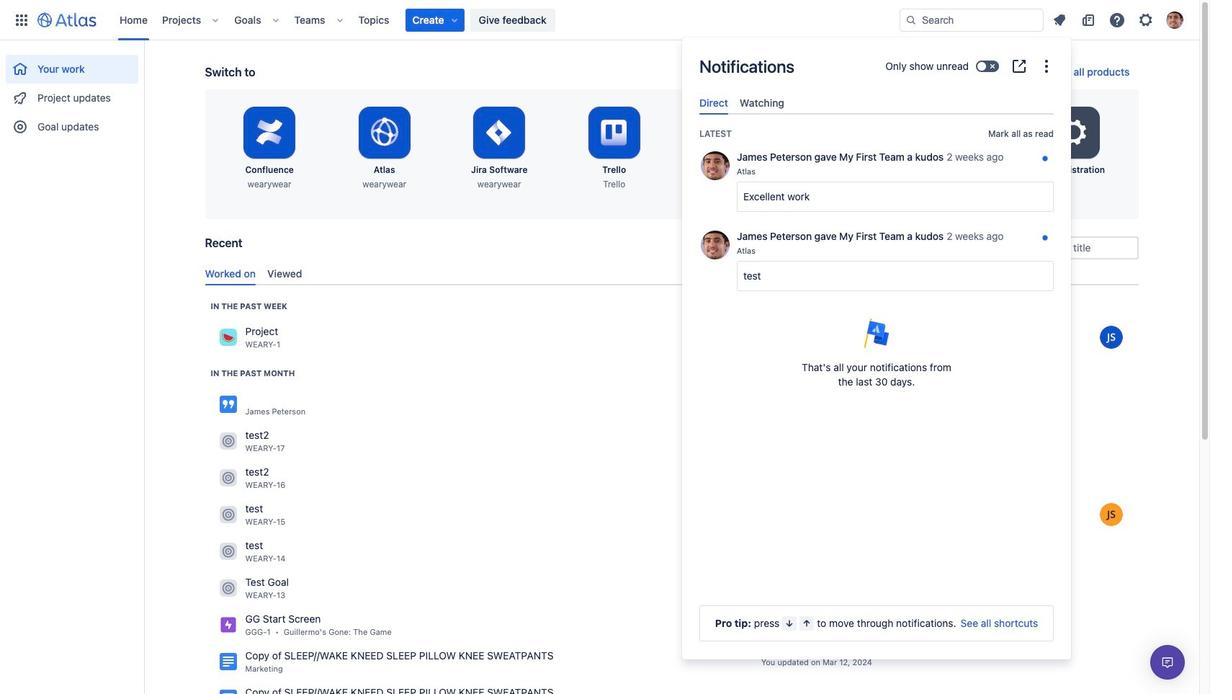 Task type: locate. For each thing, give the bounding box(es) containing it.
0 vertical spatial confluence image
[[219, 653, 237, 671]]

0 vertical spatial tab list
[[694, 91, 1060, 115]]

account image
[[1167, 11, 1184, 28]]

1 heading from the top
[[211, 300, 288, 312]]

3 townsquare image from the top
[[219, 580, 237, 597]]

confluence image
[[219, 653, 237, 671], [219, 690, 237, 694]]

2 vertical spatial townsquare image
[[219, 543, 237, 560]]

None search field
[[900, 8, 1044, 31]]

open intercom messenger image
[[1160, 654, 1177, 671]]

1 vertical spatial townsquare image
[[219, 469, 237, 487]]

arrow down image
[[784, 618, 796, 629]]

1 confluence image from the top
[[219, 653, 237, 671]]

1 townsquare image from the top
[[219, 433, 237, 450]]

tab list
[[694, 91, 1060, 115], [199, 261, 1145, 285]]

Search field
[[900, 8, 1044, 31]]

2 townsquare image from the top
[[219, 506, 237, 524]]

0 vertical spatial heading
[[211, 300, 288, 312]]

0 vertical spatial townsquare image
[[219, 433, 237, 450]]

arrow up image
[[802, 618, 813, 629]]

townsquare image
[[219, 433, 237, 450], [219, 506, 237, 524], [219, 580, 237, 597]]

search image
[[906, 14, 918, 26]]

2 heading from the top
[[211, 367, 295, 379]]

settings image
[[1138, 11, 1155, 28]]

2 vertical spatial townsquare image
[[219, 580, 237, 597]]

townsquare image
[[219, 329, 237, 346], [219, 469, 237, 487], [219, 543, 237, 560]]

1 vertical spatial heading
[[211, 367, 295, 379]]

confluence image
[[219, 396, 237, 413]]

group
[[6, 40, 138, 146]]

1 townsquare image from the top
[[219, 329, 237, 346]]

1 vertical spatial confluence image
[[219, 690, 237, 694]]

1 vertical spatial townsquare image
[[219, 506, 237, 524]]

0 vertical spatial townsquare image
[[219, 329, 237, 346]]

banner
[[0, 0, 1200, 40]]

jira image
[[219, 617, 237, 634]]

heading for confluence icon at the left bottom of the page
[[211, 367, 295, 379]]

2 townsquare image from the top
[[219, 469, 237, 487]]

dialog
[[683, 37, 1072, 659]]

heading
[[211, 300, 288, 312], [211, 367, 295, 379]]



Task type: describe. For each thing, give the bounding box(es) containing it.
help image
[[1109, 11, 1127, 28]]

switch to... image
[[13, 11, 30, 28]]

1 vertical spatial tab list
[[199, 261, 1145, 285]]

heading for first townsquare icon
[[211, 300, 288, 312]]

more image
[[1039, 58, 1056, 75]]

settings image
[[1057, 115, 1092, 150]]

top element
[[9, 0, 900, 40]]

Filter by title field
[[1012, 238, 1138, 258]]

3 townsquare image from the top
[[219, 543, 237, 560]]

open notifications in a new tab image
[[1011, 58, 1029, 75]]

notifications image
[[1052, 11, 1069, 28]]

2 confluence image from the top
[[219, 690, 237, 694]]



Task type: vqa. For each thing, say whether or not it's contained in the screenshot.
list to the right
no



